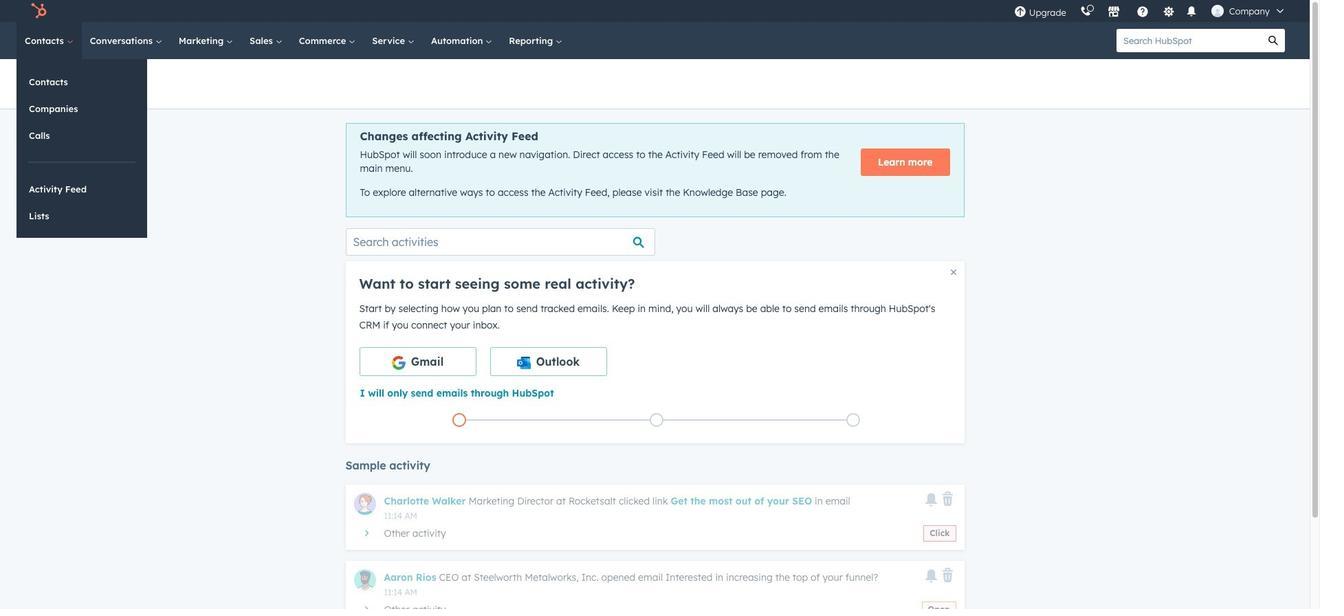 Task type: locate. For each thing, give the bounding box(es) containing it.
list
[[361, 410, 952, 430]]

marketplaces image
[[1107, 6, 1120, 19]]

None checkbox
[[359, 347, 476, 376], [490, 347, 607, 376], [359, 347, 476, 376], [490, 347, 607, 376]]

onboarding.steps.finalstep.title image
[[850, 417, 857, 424]]

menu
[[1007, 0, 1293, 22]]

jacob simon image
[[1211, 5, 1224, 17]]

Search HubSpot search field
[[1117, 29, 1262, 52]]

onboarding.steps.sendtrackedemailingmail.title image
[[653, 417, 660, 424]]



Task type: vqa. For each thing, say whether or not it's contained in the screenshot.
option at the left bottom
yes



Task type: describe. For each thing, give the bounding box(es) containing it.
contacts menu
[[17, 59, 147, 238]]

Search activities search field
[[345, 228, 655, 256]]

close image
[[951, 269, 956, 275]]



